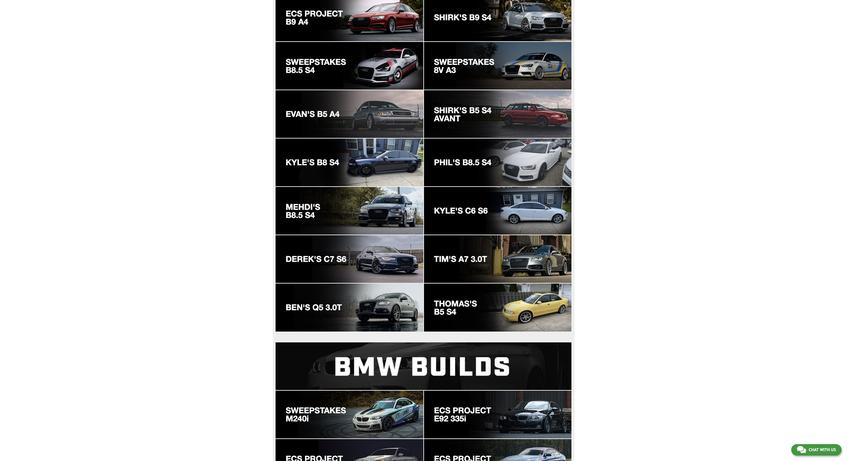 Task type: locate. For each thing, give the bounding box(es) containing it.
ecs inside ecs project b9 a4
[[286, 9, 302, 18]]

q5
[[313, 303, 323, 312]]

0 horizontal spatial a4
[[298, 17, 308, 26]]

1 horizontal spatial b9
[[469, 12, 479, 22]]

0 vertical spatial s6
[[478, 206, 488, 215]]

a4 inside ecs project b9 a4
[[298, 17, 308, 26]]

0 horizontal spatial 3.0t
[[326, 303, 342, 312]]

b8.5
[[286, 65, 303, 75], [462, 158, 479, 167], [286, 210, 303, 220]]

e92
[[434, 414, 448, 424]]

2 horizontal spatial b5
[[469, 105, 479, 115]]

1 shirk's from the top
[[434, 12, 467, 22]]

b5 inside thomas's b5 s4
[[434, 307, 444, 317]]

s4 for sweepstakes b8.5 s4
[[305, 65, 315, 75]]

project
[[305, 9, 343, 18], [453, 406, 491, 415]]

ecs for e92
[[434, 406, 451, 415]]

s6 right the c6
[[478, 206, 488, 215]]

sweepstakes for a3
[[434, 57, 494, 67]]

kyle's
[[286, 158, 315, 167], [434, 206, 463, 215]]

ecs project e92 335i
[[434, 406, 491, 424]]

1 vertical spatial kyle's
[[434, 206, 463, 215]]

0 horizontal spatial ecs
[[286, 9, 302, 18]]

derek's
[[286, 254, 322, 264]]

ecs
[[286, 9, 302, 18], [434, 406, 451, 415]]

project for 335i
[[453, 406, 491, 415]]

shirk's for shirk's b9 s4
[[434, 12, 467, 22]]

3.0t
[[471, 254, 487, 264], [326, 303, 342, 312]]

shirk's inside shirk's b5 s4 avant
[[434, 105, 467, 115]]

1 horizontal spatial ecs
[[434, 406, 451, 415]]

comments image
[[797, 446, 806, 454]]

kyle's left b8
[[286, 158, 315, 167]]

0 horizontal spatial project
[[305, 9, 343, 18]]

derek's c7 s6
[[286, 254, 346, 264]]

1 vertical spatial 3.0t
[[326, 303, 342, 312]]

1 vertical spatial b8.5
[[462, 158, 479, 167]]

3.0t right q5
[[326, 303, 342, 312]]

s4 inside shirk's b5 s4 avant
[[482, 105, 491, 115]]

3.0t right a7
[[471, 254, 487, 264]]

a3
[[446, 65, 456, 75]]

1 horizontal spatial 3.0t
[[471, 254, 487, 264]]

chat with us
[[809, 448, 836, 452]]

s4 inside thomas's b5 s4
[[447, 307, 456, 317]]

2 vertical spatial b8.5
[[286, 210, 303, 220]]

mehdi's b8.5 s4
[[286, 202, 320, 220]]

0 vertical spatial b8.5
[[286, 65, 303, 75]]

s6 right c7
[[337, 254, 346, 264]]

project inside ecs project b9 a4
[[305, 9, 343, 18]]

s4 inside mehdi's b8.5 s4
[[305, 210, 315, 220]]

2 shirk's from the top
[[434, 105, 467, 115]]

phil's b8.5 s4
[[434, 158, 491, 167]]

1 vertical spatial shirk's
[[434, 105, 467, 115]]

ecs for b9
[[286, 9, 302, 18]]

ben's q5 3.0t
[[286, 303, 342, 312]]

c7
[[324, 254, 334, 264]]

c6
[[465, 206, 476, 215]]

s6 for derek's c7 s6
[[337, 254, 346, 264]]

sweepstakes
[[286, 57, 346, 67], [434, 57, 494, 67], [286, 406, 346, 415]]

0 horizontal spatial kyle's
[[286, 158, 315, 167]]

a4
[[298, 17, 308, 26], [330, 109, 340, 119]]

s6
[[478, 206, 488, 215], [337, 254, 346, 264]]

0 horizontal spatial b9
[[286, 17, 296, 26]]

1 vertical spatial s6
[[337, 254, 346, 264]]

project inside ecs project e92 335i
[[453, 406, 491, 415]]

ecs inside ecs project e92 335i
[[434, 406, 451, 415]]

1 horizontal spatial b5
[[434, 307, 444, 317]]

1 vertical spatial project
[[453, 406, 491, 415]]

b5
[[469, 105, 479, 115], [317, 109, 327, 119], [434, 307, 444, 317]]

sweepstakes for s4
[[286, 57, 346, 67]]

evan's b5 a4
[[286, 109, 340, 119]]

kyle's left the c6
[[434, 206, 463, 215]]

0 vertical spatial ecs
[[286, 9, 302, 18]]

335i
[[451, 414, 466, 424]]

kyle's for kyle's b8 s4
[[286, 158, 315, 167]]

b8
[[317, 158, 327, 167]]

1 horizontal spatial project
[[453, 406, 491, 415]]

0 vertical spatial project
[[305, 9, 343, 18]]

s4 inside sweepstakes b8.5 s4
[[305, 65, 315, 75]]

0 horizontal spatial b5
[[317, 109, 327, 119]]

shirk's b9 s4
[[434, 12, 491, 22]]

1 vertical spatial ecs
[[434, 406, 451, 415]]

mehdi's
[[286, 202, 320, 212]]

b8.5 inside sweepstakes b8.5 s4
[[286, 65, 303, 75]]

s4
[[482, 12, 491, 22], [305, 65, 315, 75], [482, 105, 491, 115], [329, 158, 339, 167], [482, 158, 491, 167], [305, 210, 315, 220], [447, 307, 456, 317]]

1 horizontal spatial a4
[[330, 109, 340, 119]]

0 vertical spatial 3.0t
[[471, 254, 487, 264]]

b8.5 for mehdi's
[[286, 210, 303, 220]]

1 vertical spatial a4
[[330, 109, 340, 119]]

thomas's b5 s4
[[434, 299, 477, 317]]

0 vertical spatial shirk's
[[434, 12, 467, 22]]

0 horizontal spatial s6
[[337, 254, 346, 264]]

1 horizontal spatial s6
[[478, 206, 488, 215]]

b5 inside shirk's b5 s4 avant
[[469, 105, 479, 115]]

shirk's
[[434, 12, 467, 22], [434, 105, 467, 115]]

0 vertical spatial kyle's
[[286, 158, 315, 167]]

b9
[[469, 12, 479, 22], [286, 17, 296, 26]]

m240i
[[286, 414, 309, 424]]

evan's
[[286, 109, 315, 119]]

1 horizontal spatial kyle's
[[434, 206, 463, 215]]

b8.5 inside mehdi's b8.5 s4
[[286, 210, 303, 220]]

0 vertical spatial a4
[[298, 17, 308, 26]]

b8.5 for sweepstakes
[[286, 65, 303, 75]]

kyle's c6 s6
[[434, 206, 488, 215]]

shirk's b5 s4 avant
[[434, 105, 491, 123]]



Task type: describe. For each thing, give the bounding box(es) containing it.
ben's
[[286, 303, 310, 312]]

s4 for phil's b8.5 s4
[[482, 158, 491, 167]]

sweepstakes m240i
[[286, 406, 346, 424]]

8v
[[434, 65, 444, 75]]

b5 for shirk's
[[469, 105, 479, 115]]

s4 for shirk's b5 s4 avant
[[482, 105, 491, 115]]

avant
[[434, 114, 461, 123]]

us
[[831, 448, 836, 452]]

chat with us link
[[791, 444, 842, 456]]

tim's a7 3.0t
[[434, 254, 487, 264]]

s4 for mehdi's b8.5 s4
[[305, 210, 315, 220]]

with
[[820, 448, 830, 452]]

b8.5 for phil's
[[462, 158, 479, 167]]

phil's
[[434, 158, 460, 167]]

sweepstakes b8.5 s4
[[286, 57, 346, 75]]

3.0t for ben's q5 3.0t
[[326, 303, 342, 312]]

s6 for kyle's c6 s6
[[478, 206, 488, 215]]

kyle's b8 s4
[[286, 158, 339, 167]]

tim's
[[434, 254, 456, 264]]

b9 inside ecs project b9 a4
[[286, 17, 296, 26]]

s4 for shirk's b9 s4
[[482, 12, 491, 22]]

b5 for evan's
[[317, 109, 327, 119]]

shirk's for shirk's b5 s4 avant
[[434, 105, 467, 115]]

sweepstakes 8v a3
[[434, 57, 494, 75]]

chat
[[809, 448, 819, 452]]

a7
[[459, 254, 469, 264]]

kyle's for kyle's c6 s6
[[434, 206, 463, 215]]

project for a4
[[305, 9, 343, 18]]

s4 for thomas's b5 s4
[[447, 307, 456, 317]]

b5 for thomas's
[[434, 307, 444, 317]]

ecs project b9 a4
[[286, 9, 343, 26]]

3.0t for tim's a7 3.0t
[[471, 254, 487, 264]]

thomas's
[[434, 299, 477, 308]]

s4 for kyle's b8 s4
[[329, 158, 339, 167]]



Task type: vqa. For each thing, say whether or not it's contained in the screenshot.
the "Q5"
yes



